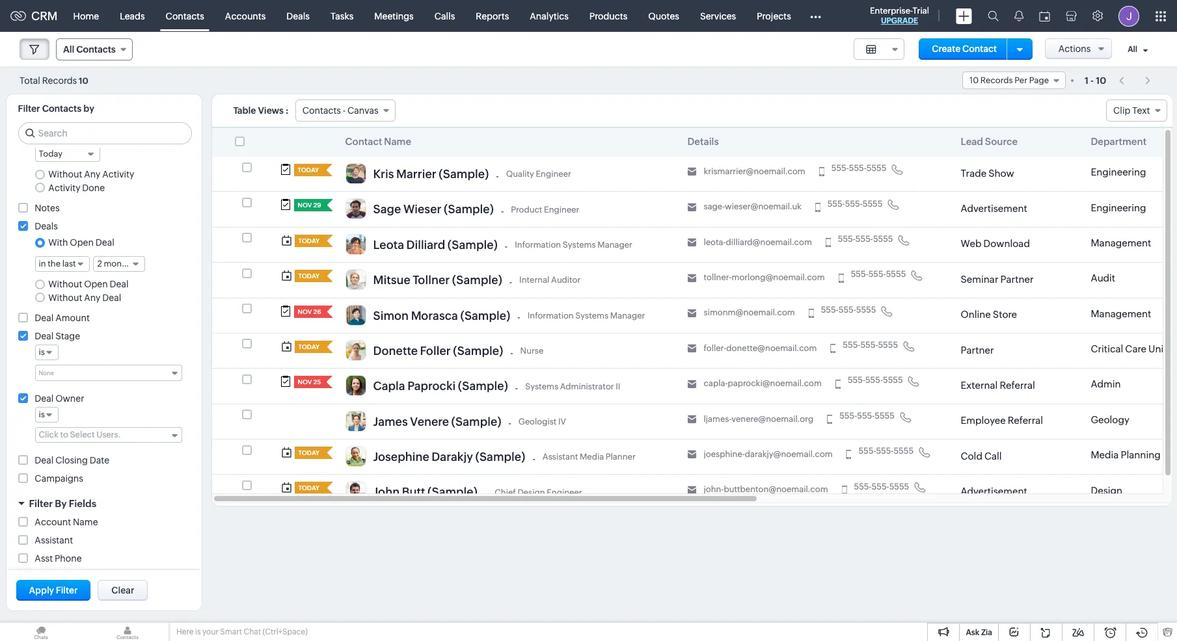 Task type: describe. For each thing, give the bounding box(es) containing it.
critical care unit
[[1091, 344, 1167, 355]]

(sample) for simon morasca (sample)
[[460, 309, 510, 322]]

profile element
[[1111, 0, 1147, 32]]

amount
[[55, 313, 90, 323]]

all for all
[[1128, 45, 1137, 54]]

1 horizontal spatial design
[[1091, 485, 1123, 496]]

(sample) for john butt (sample)
[[427, 486, 478, 499]]

today for john butt (sample)
[[298, 485, 320, 492]]

2 months
[[97, 259, 134, 269]]

25
[[313, 379, 321, 386]]

account
[[35, 517, 71, 528]]

all contacts
[[63, 44, 116, 55]]

information systems manager for leota dilliard (sample)
[[515, 240, 632, 250]]

foller
[[420, 344, 451, 358]]

donette
[[373, 344, 418, 358]]

deal down 2 months field
[[110, 279, 129, 290]]

trial
[[913, 6, 929, 16]]

information for leota dilliard (sample)
[[515, 240, 561, 250]]

in the last
[[39, 259, 76, 269]]

sage wieser (sample)
[[373, 203, 494, 216]]

internal auditor
[[519, 275, 581, 285]]

apply filter
[[29, 586, 78, 596]]

external referral
[[961, 380, 1035, 391]]

tollner-morlong@noemail.com link
[[704, 273, 825, 283]]

closing
[[55, 455, 88, 466]]

today link for mitsue tollner (sample)
[[294, 270, 321, 282]]

auditor
[[551, 275, 581, 285]]

paprocki
[[407, 380, 456, 393]]

campaigns
[[35, 474, 83, 484]]

none field none
[[35, 365, 182, 381]]

tollner-morlong@noemail.com
[[704, 273, 825, 282]]

2 vertical spatial systems
[[525, 382, 558, 391]]

with open deal
[[48, 238, 114, 248]]

- for kris marrier (sample)
[[496, 171, 499, 181]]

online
[[961, 309, 991, 320]]

- for simon morasca (sample)
[[518, 312, 520, 323]]

create contact
[[932, 44, 997, 54]]

records for 10
[[980, 75, 1013, 85]]

chief
[[495, 488, 516, 498]]

icon_mail image for john butt (sample)
[[687, 486, 697, 495]]

deal up the deal stage
[[35, 313, 54, 323]]

(sample) for mitsue tollner (sample)
[[452, 273, 502, 287]]

assistant media planner
[[543, 452, 636, 462]]

deal down without open deal at top left
[[102, 293, 121, 303]]

tasks link
[[320, 0, 364, 32]]

cold call
[[961, 451, 1002, 462]]

geologist
[[519, 417, 557, 427]]

engineer for sage wieser (sample)
[[544, 205, 579, 214]]

engineer for kris marrier (sample)
[[536, 169, 571, 179]]

darakjy
[[432, 450, 473, 464]]

per
[[1015, 75, 1028, 85]]

fields
[[69, 498, 96, 509]]

without for without any activity
[[48, 169, 82, 180]]

icon_mail image for josephine darakjy (sample)
[[687, 451, 697, 460]]

joesphine-darakjy@noemail.com link
[[704, 450, 833, 460]]

- for sage wieser (sample)
[[501, 206, 504, 217]]

sage-
[[704, 202, 725, 212]]

all for all contacts
[[63, 44, 74, 55]]

0 vertical spatial deals
[[287, 11, 310, 21]]

chief design engineer
[[495, 488, 582, 498]]

calendar image
[[1039, 11, 1050, 21]]

last
[[62, 259, 76, 269]]

- for capla paprocki (sample)
[[515, 383, 518, 394]]

filter by fields
[[29, 498, 96, 509]]

is for deal stage
[[39, 347, 45, 357]]

today link for kris marrier (sample)
[[294, 164, 320, 176]]

ljames-venere@noemail.org link
[[704, 414, 814, 425]]

information for simon morasca (sample)
[[528, 311, 574, 321]]

capla-paprocki@noemail.com
[[704, 379, 822, 389]]

any for deal
[[84, 293, 100, 303]]

profile image
[[1119, 6, 1139, 26]]

nov 29
[[298, 202, 321, 209]]

systems for leota dilliard (sample)
[[563, 240, 596, 250]]

audit
[[1091, 273, 1115, 284]]

none field size
[[853, 38, 904, 60]]

josephine
[[373, 450, 429, 464]]

icon_mail image for mitsue tollner (sample)
[[687, 274, 697, 283]]

ii
[[616, 382, 620, 391]]

icon_mail image for capla paprocki (sample)
[[687, 380, 697, 389]]

(sample) for capla paprocki (sample)
[[458, 380, 508, 393]]

Other Modules field
[[802, 6, 830, 26]]

call
[[984, 451, 1002, 462]]

meetings
[[374, 11, 414, 21]]

search element
[[980, 0, 1007, 32]]

10 for total records 10
[[79, 76, 88, 86]]

size image
[[866, 44, 876, 55]]

crm link
[[10, 9, 58, 23]]

canvas profile image image for mitsue tollner (sample)
[[345, 269, 366, 290]]

2
[[97, 259, 102, 269]]

web download
[[961, 238, 1030, 250]]

is field for stage
[[35, 345, 59, 360]]

0 horizontal spatial contact
[[345, 136, 382, 147]]

0 horizontal spatial deals
[[35, 221, 58, 231]]

sage-wieser@noemail.uk link
[[704, 202, 801, 212]]

click
[[39, 430, 58, 440]]

create menu image
[[956, 8, 972, 24]]

table views :
[[233, 105, 289, 116]]

icon_mail image for donette foller (sample)
[[687, 344, 697, 354]]

canvas profile image image for capla paprocki (sample)
[[345, 376, 366, 396]]

nov for sage
[[298, 202, 312, 209]]

0 horizontal spatial design
[[518, 488, 545, 498]]

john-buttbenton@noemail.com
[[704, 485, 828, 495]]

seminar partner
[[961, 274, 1034, 285]]

employee
[[961, 415, 1006, 426]]

1 vertical spatial partner
[[961, 345, 994, 356]]

krismarrier@noemail.com link
[[704, 167, 805, 177]]

your
[[202, 628, 219, 637]]

nov for capla
[[298, 379, 312, 386]]

account name
[[35, 517, 98, 528]]

nov 26 link
[[294, 306, 321, 318]]

canvas profile image image for simon morasca (sample)
[[345, 305, 366, 326]]

cold
[[961, 451, 983, 462]]

referral for capla paprocki (sample)
[[1000, 380, 1035, 391]]

0 horizontal spatial media
[[580, 452, 604, 462]]

zia
[[981, 629, 992, 638]]

accounts
[[225, 11, 266, 21]]

james venere (sample)
[[373, 415, 501, 429]]

josephine darakjy (sample)
[[373, 450, 525, 464]]

management for leota dilliard (sample)
[[1091, 237, 1151, 249]]

projects link
[[747, 0, 802, 32]]

leota-
[[704, 237, 726, 247]]

actions
[[1059, 44, 1091, 54]]

1 - 10
[[1085, 75, 1106, 86]]

management for simon morasca (sample)
[[1091, 308, 1151, 319]]

select
[[70, 430, 95, 440]]

crm
[[31, 9, 58, 23]]

details
[[687, 136, 719, 147]]

canvas profile image image for john butt (sample)
[[345, 482, 366, 503]]

today for josephine darakjy (sample)
[[298, 450, 320, 457]]

contact inside button
[[962, 44, 997, 54]]

care
[[1125, 344, 1147, 355]]

10 inside 10 records per page 'field'
[[970, 75, 979, 85]]

filter for filter by fields
[[29, 498, 53, 509]]

without for without open deal
[[48, 279, 82, 290]]

2 vertical spatial is
[[195, 628, 201, 637]]

today for mitsue tollner (sample)
[[298, 273, 320, 280]]

joesphine-
[[704, 450, 745, 459]]

meetings link
[[364, 0, 424, 32]]

lead
[[961, 136, 983, 147]]

1
[[1085, 75, 1089, 86]]

clip text
[[1113, 105, 1150, 116]]

geologist iv
[[519, 417, 566, 427]]

product engineer
[[511, 205, 579, 214]]



Task type: vqa. For each thing, say whether or not it's contained in the screenshot.
Previous Record icon
no



Task type: locate. For each thing, give the bounding box(es) containing it.
john-
[[704, 485, 724, 495]]

1 vertical spatial nov
[[298, 308, 312, 315]]

planner
[[606, 452, 636, 462]]

1 horizontal spatial all
[[1128, 45, 1137, 54]]

icon_mail image
[[687, 168, 697, 177], [687, 203, 697, 212], [687, 238, 697, 247], [687, 274, 697, 283], [687, 309, 697, 318], [687, 344, 697, 354], [687, 380, 697, 389], [687, 415, 697, 424], [687, 451, 697, 460], [687, 486, 697, 495]]

(sample) for sage wieser (sample)
[[444, 203, 494, 216]]

4 icon_mail image from the top
[[687, 274, 697, 283]]

deal up "campaigns"
[[35, 455, 54, 466]]

activity up done
[[102, 169, 134, 180]]

open up without any deal
[[84, 279, 108, 290]]

deal left owner
[[35, 394, 54, 404]]

0 vertical spatial partner
[[1000, 274, 1034, 285]]

leota
[[373, 238, 404, 252]]

is for deal owner
[[39, 410, 45, 420]]

systems up auditor
[[563, 240, 596, 250]]

0 vertical spatial engineering
[[1091, 167, 1146, 178]]

9 canvas profile image image from the top
[[345, 446, 366, 467]]

2 canvas profile image image from the top
[[345, 199, 366, 220]]

advertisement down call
[[961, 486, 1027, 497]]

information down internal auditor
[[528, 311, 574, 321]]

0 vertical spatial activity
[[102, 169, 134, 180]]

1 horizontal spatial name
[[384, 136, 411, 147]]

deal closing date
[[35, 455, 109, 466]]

today link for donette foller (sample)
[[294, 341, 321, 353]]

assistant for assistant media planner
[[543, 452, 578, 462]]

0 vertical spatial assistant
[[543, 452, 578, 462]]

1 vertical spatial filter
[[29, 498, 53, 509]]

contact right the create
[[962, 44, 997, 54]]

3 nov from the top
[[298, 379, 312, 386]]

2 nov from the top
[[298, 308, 312, 315]]

contacts link
[[155, 0, 215, 32]]

None text field
[[39, 367, 166, 377]]

1 vertical spatial assistant
[[35, 535, 73, 546]]

engineering for kris marrier (sample)
[[1091, 167, 1146, 178]]

none field up owner
[[35, 365, 182, 381]]

(sample) for leota dilliard (sample)
[[448, 238, 498, 252]]

1 vertical spatial deals
[[35, 221, 58, 231]]

canvas profile image image left james at the bottom of page
[[345, 411, 366, 432]]

1 vertical spatial open
[[84, 279, 108, 290]]

icon_mail image left "sage-"
[[687, 203, 697, 212]]

10 for 1 - 10
[[1096, 75, 1106, 86]]

0 vertical spatial management
[[1091, 237, 1151, 249]]

1 advertisement from the top
[[961, 203, 1027, 214]]

0 vertical spatial manager
[[598, 240, 632, 250]]

(sample) right wieser
[[444, 203, 494, 216]]

is field for owner
[[35, 407, 59, 423]]

without up "deal amount"
[[48, 293, 82, 303]]

today for donette foller (sample)
[[298, 343, 320, 351]]

signals image
[[1014, 10, 1024, 21]]

activity up notes
[[48, 183, 80, 193]]

icon_mail image left joesphine-
[[687, 451, 697, 460]]

1 vertical spatial manager
[[610, 311, 645, 321]]

2 months field
[[93, 256, 145, 272]]

6 canvas profile image image from the top
[[345, 340, 366, 361]]

by
[[55, 498, 67, 509]]

deals
[[287, 11, 310, 21], [35, 221, 58, 231]]

without for without any deal
[[48, 293, 82, 303]]

0 vertical spatial advertisement
[[961, 203, 1027, 214]]

partner down online
[[961, 345, 994, 356]]

without down in the last field
[[48, 279, 82, 290]]

Today field
[[35, 146, 100, 162]]

referral right external
[[1000, 380, 1035, 391]]

2 management from the top
[[1091, 308, 1151, 319]]

0 horizontal spatial activity
[[48, 183, 80, 193]]

engineering for sage wieser (sample)
[[1091, 202, 1146, 213]]

deal stage
[[35, 331, 80, 341]]

1 vertical spatial information
[[528, 311, 574, 321]]

product
[[511, 205, 542, 214]]

2 icon_mail image from the top
[[687, 203, 697, 212]]

deal
[[95, 238, 114, 248], [110, 279, 129, 290], [102, 293, 121, 303], [35, 313, 54, 323], [35, 331, 54, 341], [35, 394, 54, 404], [35, 455, 54, 466]]

nov for simon
[[298, 308, 312, 315]]

1 horizontal spatial deals
[[287, 11, 310, 21]]

sage-wieser@noemail.uk
[[704, 202, 801, 212]]

filter by fields button
[[6, 492, 201, 515]]

0 vertical spatial none field
[[853, 38, 904, 60]]

1 vertical spatial name
[[73, 517, 98, 528]]

None field
[[853, 38, 904, 60], [35, 365, 182, 381]]

0 vertical spatial contact
[[962, 44, 997, 54]]

canvas
[[347, 105, 378, 116]]

open
[[70, 238, 94, 248], [84, 279, 108, 290]]

advertisement up web download
[[961, 203, 1027, 214]]

(sample) right morasca
[[460, 309, 510, 322]]

Clip Text field
[[1106, 100, 1167, 122]]

0 horizontal spatial 10
[[79, 76, 88, 86]]

critical
[[1091, 344, 1123, 355]]

venere@noemail.org
[[732, 414, 814, 424]]

name up kris
[[384, 136, 411, 147]]

1 engineering from the top
[[1091, 167, 1146, 178]]

1 canvas profile image image from the top
[[345, 163, 366, 184]]

2 vertical spatial filter
[[56, 586, 78, 596]]

home
[[73, 11, 99, 21]]

0 horizontal spatial all
[[63, 44, 74, 55]]

advertisement for sage wieser (sample)
[[961, 203, 1027, 214]]

2 any from the top
[[84, 293, 100, 303]]

today for kris marrier (sample)
[[298, 167, 319, 174]]

wieser@noemail.uk
[[725, 202, 801, 212]]

0 horizontal spatial assistant
[[35, 535, 73, 546]]

in
[[39, 259, 46, 269]]

morlong@noemail.com
[[732, 273, 825, 282]]

1 horizontal spatial contact
[[962, 44, 997, 54]]

sage
[[373, 203, 401, 216]]

canvas profile image image for josephine darakjy (sample)
[[345, 446, 366, 467]]

1 nov from the top
[[298, 202, 312, 209]]

information systems manager for simon morasca (sample)
[[528, 311, 645, 321]]

icon_mail image left capla-
[[687, 380, 697, 389]]

1 vertical spatial any
[[84, 293, 100, 303]]

1 horizontal spatial assistant
[[543, 452, 578, 462]]

1 vertical spatial engineering
[[1091, 202, 1146, 213]]

0 vertical spatial nov
[[298, 202, 312, 209]]

Contacts - Canvas field
[[295, 100, 395, 122]]

icon_mail image for simon morasca (sample)
[[687, 309, 697, 318]]

canvas profile image image left kris
[[345, 163, 366, 184]]

canvas profile image image for james venere (sample)
[[345, 411, 366, 432]]

10 right 1 at the top of page
[[1096, 75, 1106, 86]]

- for james venere (sample)
[[509, 419, 511, 429]]

john
[[373, 486, 400, 499]]

kris
[[373, 167, 394, 181]]

1 horizontal spatial partner
[[1000, 274, 1034, 285]]

canvas profile image image left 'leota'
[[345, 234, 366, 255]]

systems down auditor
[[575, 311, 609, 321]]

0 vertical spatial referral
[[1000, 380, 1035, 391]]

canvas profile image image for kris marrier (sample)
[[345, 163, 366, 184]]

1 vertical spatial is field
[[35, 407, 59, 423]]

- for leota dilliard (sample)
[[505, 242, 508, 252]]

0 vertical spatial engineer
[[536, 169, 571, 179]]

(sample) right foller
[[453, 344, 503, 358]]

filter left by
[[29, 498, 53, 509]]

nov 26
[[298, 308, 321, 315]]

deal owner
[[35, 394, 84, 404]]

is field down the deal stage
[[35, 345, 59, 360]]

icon_mail image left ljames-
[[687, 415, 697, 424]]

Click to Select Users. field
[[35, 427, 182, 443]]

deals link
[[276, 0, 320, 32]]

contacts right the 'leads'
[[166, 11, 204, 21]]

show
[[989, 168, 1014, 179]]

(sample) right the tollner on the left top of page
[[452, 273, 502, 287]]

0 vertical spatial systems
[[563, 240, 596, 250]]

asst phone
[[35, 554, 82, 564]]

contacts right :
[[302, 105, 341, 116]]

media down the "geology"
[[1091, 450, 1119, 461]]

4 canvas profile image image from the top
[[345, 269, 366, 290]]

advertisement for john butt (sample)
[[961, 486, 1027, 497]]

name for contact name
[[384, 136, 411, 147]]

canvas profile image image left capla
[[345, 376, 366, 396]]

0 horizontal spatial partner
[[961, 345, 994, 356]]

(sample) for josephine darakjy (sample)
[[475, 450, 525, 464]]

8 canvas profile image image from the top
[[345, 411, 366, 432]]

1 vertical spatial referral
[[1008, 415, 1043, 426]]

morasca
[[411, 309, 458, 322]]

manager for simon morasca (sample)
[[610, 311, 645, 321]]

1 without from the top
[[48, 169, 82, 180]]

1 management from the top
[[1091, 237, 1151, 249]]

is field up click
[[35, 407, 59, 423]]

1 vertical spatial engineer
[[544, 205, 579, 214]]

0 vertical spatial open
[[70, 238, 94, 248]]

referral right employee at the right bottom
[[1008, 415, 1043, 426]]

ask
[[966, 629, 980, 638]]

0 vertical spatial without
[[48, 169, 82, 180]]

table
[[233, 105, 256, 116]]

today inside field
[[39, 149, 63, 159]]

icon_mobile image
[[819, 168, 824, 177], [815, 203, 820, 212], [826, 238, 831, 247], [839, 274, 844, 283], [809, 309, 814, 318], [831, 344, 836, 354], [835, 380, 841, 389], [827, 415, 832, 424], [846, 451, 851, 460], [842, 486, 847, 495]]

(sample) for donette foller (sample)
[[453, 344, 503, 358]]

dilliard
[[406, 238, 445, 252]]

(sample) down josephine darakjy (sample) link on the bottom of the page
[[427, 486, 478, 499]]

stage
[[55, 331, 80, 341]]

canvas profile image image left donette at bottom
[[345, 340, 366, 361]]

1 horizontal spatial records
[[980, 75, 1013, 85]]

canvas profile image image left sage
[[345, 199, 366, 220]]

(sample) up darakjy at left bottom
[[451, 415, 501, 429]]

1 icon_mail image from the top
[[687, 168, 697, 177]]

unit
[[1149, 344, 1167, 355]]

9 icon_mail image from the top
[[687, 451, 697, 460]]

(sample) for kris marrier (sample)
[[439, 167, 489, 181]]

today link for leota dilliard (sample)
[[294, 235, 321, 247]]

accounts link
[[215, 0, 276, 32]]

users.
[[96, 430, 121, 440]]

icon_mail image left john-
[[687, 486, 697, 495]]

0 vertical spatial is
[[39, 347, 45, 357]]

canvas profile image image left simon
[[345, 305, 366, 326]]

department
[[1091, 136, 1147, 147]]

all
[[63, 44, 74, 55], [1128, 45, 1137, 54]]

information up the internal
[[515, 240, 561, 250]]

- for john butt (sample)
[[485, 489, 488, 500]]

capla-
[[704, 379, 728, 389]]

2 vertical spatial nov
[[298, 379, 312, 386]]

nov left 26
[[298, 308, 312, 315]]

butt
[[402, 486, 425, 499]]

0 vertical spatial name
[[384, 136, 411, 147]]

1 vertical spatial information systems manager
[[528, 311, 645, 321]]

referral
[[1000, 380, 1035, 391], [1008, 415, 1043, 426]]

quality
[[506, 169, 534, 179]]

any
[[84, 169, 100, 180], [84, 293, 100, 303]]

0 vertical spatial any
[[84, 169, 100, 180]]

icon_mail image left tollner-
[[687, 274, 697, 283]]

7 icon_mail image from the top
[[687, 380, 697, 389]]

canvas profile image image for leota dilliard (sample)
[[345, 234, 366, 255]]

1 horizontal spatial none field
[[853, 38, 904, 60]]

apply filter button
[[16, 580, 91, 601]]

records
[[42, 75, 77, 86], [980, 75, 1013, 85]]

is up click
[[39, 410, 45, 420]]

10 Records Per Page field
[[962, 72, 1066, 89]]

1 vertical spatial without
[[48, 279, 82, 290]]

29
[[313, 202, 321, 209]]

icon_mail image for sage wieser (sample)
[[687, 203, 697, 212]]

any up done
[[84, 169, 100, 180]]

records inside 'field'
[[980, 75, 1013, 85]]

contacts down home link
[[76, 44, 116, 55]]

filter right apply
[[56, 586, 78, 596]]

total
[[20, 75, 40, 86]]

in the last field
[[35, 256, 90, 272]]

icon_mail image for leota dilliard (sample)
[[687, 238, 697, 247]]

2 vertical spatial engineer
[[547, 488, 582, 498]]

darakjy@noemail.com
[[745, 450, 833, 459]]

systems up geologist iv at the bottom
[[525, 382, 558, 391]]

1 horizontal spatial media
[[1091, 450, 1119, 461]]

-
[[1091, 75, 1094, 86], [343, 105, 346, 116], [496, 171, 499, 181], [501, 206, 504, 217], [505, 242, 508, 252], [509, 277, 512, 287], [518, 312, 520, 323], [510, 348, 513, 358], [515, 383, 518, 394], [509, 419, 511, 429], [533, 454, 535, 464], [485, 489, 488, 500]]

filter inside button
[[56, 586, 78, 596]]

- inside field
[[343, 105, 346, 116]]

signals element
[[1007, 0, 1031, 32]]

Search text field
[[19, 123, 191, 144]]

10 down the create contact button
[[970, 75, 979, 85]]

canvas profile image image
[[345, 163, 366, 184], [345, 199, 366, 220], [345, 234, 366, 255], [345, 269, 366, 290], [345, 305, 366, 326], [345, 340, 366, 361], [345, 376, 366, 396], [345, 411, 366, 432], [345, 446, 366, 467], [345, 482, 366, 503]]

1 vertical spatial advertisement
[[961, 486, 1027, 497]]

nurse
[[520, 346, 544, 356]]

store
[[993, 309, 1017, 320]]

deal left stage
[[35, 331, 54, 341]]

1 vertical spatial none field
[[35, 365, 182, 381]]

without any activity
[[48, 169, 134, 180]]

0 horizontal spatial records
[[42, 75, 77, 86]]

upgrade
[[881, 16, 918, 25]]

search image
[[988, 10, 999, 21]]

1 vertical spatial is
[[39, 410, 45, 420]]

open for without
[[84, 279, 108, 290]]

today link for john butt (sample)
[[294, 482, 321, 495]]

2 horizontal spatial 10
[[1096, 75, 1106, 86]]

is left 'your'
[[195, 628, 201, 637]]

2 engineering from the top
[[1091, 202, 1146, 213]]

0 horizontal spatial name
[[73, 517, 98, 528]]

today for leota dilliard (sample)
[[298, 237, 320, 245]]

services link
[[690, 0, 747, 32]]

canvas profile image image for sage wieser (sample)
[[345, 199, 366, 220]]

1 is field from the top
[[35, 345, 59, 360]]

any down without open deal at top left
[[84, 293, 100, 303]]

1 horizontal spatial activity
[[102, 169, 134, 180]]

1 vertical spatial activity
[[48, 183, 80, 193]]

engineer down assistant media planner
[[547, 488, 582, 498]]

records for total
[[42, 75, 77, 86]]

0 horizontal spatial none field
[[35, 365, 182, 381]]

apply
[[29, 586, 54, 596]]

3 canvas profile image image from the top
[[345, 234, 366, 255]]

media planning
[[1091, 450, 1161, 461]]

contacts image
[[87, 623, 169, 642]]

5 icon_mail image from the top
[[687, 309, 697, 318]]

canvas profile image image for donette foller (sample)
[[345, 340, 366, 361]]

0 vertical spatial information systems manager
[[515, 240, 632, 250]]

(sample) right dilliard at top left
[[448, 238, 498, 252]]

phone
[[55, 554, 82, 564]]

5 canvas profile image image from the top
[[345, 305, 366, 326]]

calls link
[[424, 0, 465, 32]]

- for mitsue tollner (sample)
[[509, 277, 512, 287]]

2 advertisement from the top
[[961, 486, 1027, 497]]

open for with
[[70, 238, 94, 248]]

records up filter contacts by
[[42, 75, 77, 86]]

0 vertical spatial is field
[[35, 345, 59, 360]]

today link
[[294, 164, 320, 176], [294, 235, 321, 247], [294, 270, 321, 282], [294, 341, 321, 353], [294, 447, 321, 459], [294, 482, 321, 495]]

contacts left by
[[42, 103, 81, 114]]

canvas profile image image left josephine
[[345, 446, 366, 467]]

design down media planning
[[1091, 485, 1123, 496]]

quotes
[[648, 11, 679, 21]]

engineer right quality
[[536, 169, 571, 179]]

deals down notes
[[35, 221, 58, 231]]

media left planner
[[580, 452, 604, 462]]

assistant
[[543, 452, 578, 462], [35, 535, 73, 546]]

1 vertical spatial systems
[[575, 311, 609, 321]]

icon_mail image left foller-
[[687, 344, 697, 354]]

10 icon_mail image from the top
[[687, 486, 697, 495]]

(sample) right paprocki
[[458, 380, 508, 393]]

ljames-venere@noemail.org
[[704, 414, 814, 424]]

name for account name
[[73, 517, 98, 528]]

- for donette foller (sample)
[[510, 348, 513, 358]]

icon_mail image down details
[[687, 168, 697, 177]]

(sample) up sage wieser (sample)
[[439, 167, 489, 181]]

assistant for assistant
[[35, 535, 73, 546]]

(sample) for james venere (sample)
[[451, 415, 501, 429]]

assistant down "iv"
[[543, 452, 578, 462]]

iv
[[558, 417, 566, 427]]

admin
[[1091, 379, 1121, 390]]

555-555-5555
[[831, 163, 887, 173], [828, 199, 883, 209], [838, 234, 893, 244], [851, 270, 906, 279], [821, 305, 876, 315], [843, 340, 898, 350], [848, 376, 903, 385], [840, 411, 895, 421], [859, 446, 914, 456], [854, 482, 909, 492]]

engineering
[[1091, 167, 1146, 178], [1091, 202, 1146, 213]]

2 without from the top
[[48, 279, 82, 290]]

canvas profile image image left john
[[345, 482, 366, 503]]

records left per
[[980, 75, 1013, 85]]

8 icon_mail image from the top
[[687, 415, 697, 424]]

information systems manager down auditor
[[528, 311, 645, 321]]

today link for josephine darakjy (sample)
[[294, 447, 321, 459]]

partner down download
[[1000, 274, 1034, 285]]

10 up by
[[79, 76, 88, 86]]

3 without from the top
[[48, 293, 82, 303]]

leads link
[[109, 0, 155, 32]]

assistant down "account" on the bottom of the page
[[35, 535, 73, 546]]

management
[[1091, 237, 1151, 249], [1091, 308, 1151, 319]]

1 any from the top
[[84, 169, 100, 180]]

all down profile icon
[[1128, 45, 1137, 54]]

referral for james venere (sample)
[[1008, 415, 1043, 426]]

open right with
[[70, 238, 94, 248]]

donette foller (sample)
[[373, 344, 503, 358]]

icon_mail image left simonm@noemail.com link at the top of page
[[687, 309, 697, 318]]

2 is field from the top
[[35, 407, 59, 423]]

filter inside dropdown button
[[29, 498, 53, 509]]

simon
[[373, 309, 409, 322]]

design
[[1091, 485, 1123, 496], [518, 488, 545, 498]]

0 vertical spatial information
[[515, 240, 561, 250]]

management up critical care unit
[[1091, 308, 1151, 319]]

canvas profile image image left mitsue
[[345, 269, 366, 290]]

information systems manager up auditor
[[515, 240, 632, 250]]

(sample) up chief
[[475, 450, 525, 464]]

create menu element
[[948, 0, 980, 32]]

engineer right product
[[544, 205, 579, 214]]

filter down total
[[18, 103, 40, 114]]

- for josephine darakjy (sample)
[[533, 454, 535, 464]]

chats image
[[0, 623, 82, 642]]

projects
[[757, 11, 791, 21]]

icon_mail image left leota-
[[687, 238, 697, 247]]

nov left 25
[[298, 379, 312, 386]]

without any deal
[[48, 293, 121, 303]]

seminar
[[961, 274, 999, 285]]

all up the total records 10
[[63, 44, 74, 55]]

is down the deal stage
[[39, 347, 45, 357]]

contact
[[962, 44, 997, 54], [345, 136, 382, 147]]

manager for leota dilliard (sample)
[[598, 240, 632, 250]]

is field
[[35, 345, 59, 360], [35, 407, 59, 423]]

2 vertical spatial without
[[48, 293, 82, 303]]

design right chief
[[518, 488, 545, 498]]

1 vertical spatial management
[[1091, 308, 1151, 319]]

10 canvas profile image image from the top
[[345, 482, 366, 503]]

without open deal
[[48, 279, 129, 290]]

navigation
[[1113, 71, 1158, 90]]

icon_mail image for kris marrier (sample)
[[687, 168, 697, 177]]

quality engineer
[[506, 169, 571, 179]]

systems for simon morasca (sample)
[[575, 311, 609, 321]]

1 vertical spatial contact
[[345, 136, 382, 147]]

geology
[[1091, 414, 1129, 425]]

6 icon_mail image from the top
[[687, 344, 697, 354]]

icon_mail image for james venere (sample)
[[687, 415, 697, 424]]

trade show
[[961, 168, 1014, 179]]

all inside field
[[63, 44, 74, 55]]

systems administrator ii
[[525, 382, 620, 391]]

1 horizontal spatial 10
[[970, 75, 979, 85]]

All Contacts field
[[56, 38, 133, 61]]

contact down canvas
[[345, 136, 382, 147]]

deals left tasks link at the left top of the page
[[287, 11, 310, 21]]

filter for filter contacts by
[[18, 103, 40, 114]]

reports
[[476, 11, 509, 21]]

management up audit
[[1091, 237, 1151, 249]]

any for activity
[[84, 169, 100, 180]]

name down fields
[[73, 517, 98, 528]]

nov left 29
[[298, 202, 312, 209]]

3 icon_mail image from the top
[[687, 238, 697, 247]]

0 vertical spatial filter
[[18, 103, 40, 114]]

10 inside the total records 10
[[79, 76, 88, 86]]

7 canvas profile image image from the top
[[345, 376, 366, 396]]

without up activity done
[[48, 169, 82, 180]]

deal up 2
[[95, 238, 114, 248]]

none field down upgrade
[[853, 38, 904, 60]]



